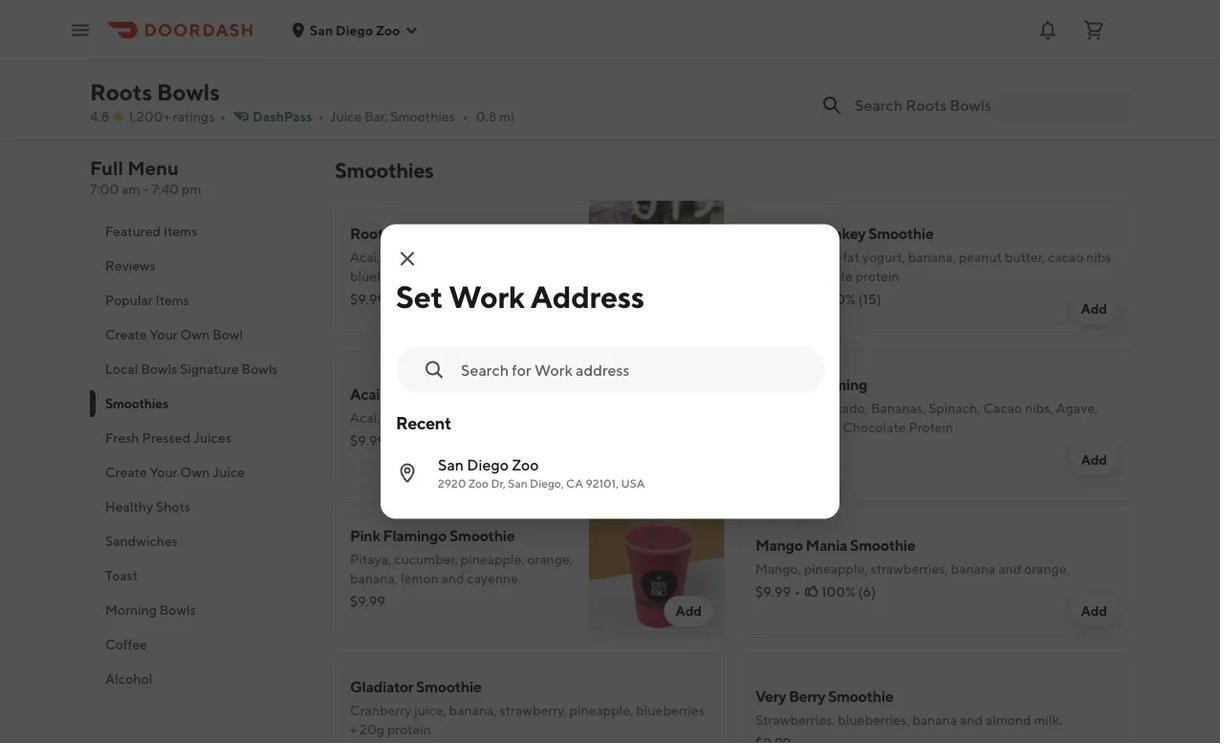 Task type: locate. For each thing, give the bounding box(es) containing it.
own
[[180, 327, 210, 342], [180, 464, 210, 480]]

• left '0.8'
[[463, 109, 468, 124]]

1 vertical spatial acai,
[[350, 410, 380, 426]]

set work address
[[396, 279, 645, 315]]

smoothie up 'juice,'
[[416, 678, 482, 696]]

milk down chunky
[[756, 249, 782, 265]]

1 milk from the top
[[756, 249, 782, 265]]

create for create your own juice
[[105, 464, 147, 480]]

full
[[90, 157, 123, 179]]

smoothies down bar, at the top of the page
[[335, 158, 434, 183]]

0 vertical spatial cacao
[[655, 50, 691, 66]]

cayenne.
[[467, 571, 522, 586]]

add button down nibs
[[1070, 294, 1119, 324]]

2 vertical spatial blueberries,
[[838, 712, 910, 728]]

juice down juices on the bottom left
[[212, 464, 245, 480]]

2 horizontal spatial san
[[508, 477, 528, 490]]

set
[[396, 279, 443, 315]]

your down pressed
[[150, 464, 178, 480]]

banana, inside pink flamingo smoothie pitaya, cucumber, pineapple, orange, banana, lemon and cayenne. $9.99
[[350, 571, 398, 586]]

1 vertical spatial diego
[[467, 455, 509, 474]]

add for add button on the left of $9.99 •
[[676, 603, 702, 619]]

1 horizontal spatial juice
[[329, 109, 362, 124]]

smoothies up fresh at the bottom left of the page
[[105, 396, 168, 411]]

0 vertical spatial san
[[310, 22, 333, 38]]

featured
[[105, 223, 161, 239]]

your for bowl
[[150, 327, 178, 342]]

1 horizontal spatial roots
[[350, 224, 390, 242]]

$9.99 down acai
[[350, 433, 386, 449]]

0 horizontal spatial 20g
[[360, 722, 385, 738]]

smoothie for very
[[828, 687, 894, 705]]

create your own bowl button
[[90, 318, 312, 352]]

add button for mango mania smoothie
[[1070, 596, 1119, 627]]

seeds down avocado,
[[796, 419, 830, 435]]

bowls down bowl on the top of page
[[242, 361, 278, 377]]

-
[[143, 181, 149, 197]]

and inside the acai power smoothie acai, banana, cacao, blueberries, turmeric and almond milk. $9.99
[[604, 410, 627, 426]]

diego inside san diego zoo 2920 zoo dr, san diego, ca 92101, usa
[[467, 455, 509, 474]]

20g down chunky
[[765, 268, 790, 284]]

smoothie inside the acai power smoothie acai, banana, cacao, blueberries, turmeric and almond milk. $9.99
[[429, 385, 494, 403]]

1 vertical spatial blueberries,
[[475, 410, 547, 426]]

san diego zoo
[[310, 22, 400, 38]]

cacao left nibs
[[1048, 249, 1084, 265]]

$9.99 down 'pitaya,'
[[350, 594, 386, 609]]

• right dashpass
[[318, 109, 324, 124]]

hemp
[[756, 419, 793, 435]]

1 vertical spatial almond
[[630, 410, 676, 426]]

2 your from the top
[[150, 464, 178, 480]]

1 horizontal spatial almond
[[630, 410, 676, 426]]

$9.99 inside the acai power smoothie acai, banana, cacao, blueberries, turmeric and almond milk. $9.99
[[350, 433, 386, 449]]

smoothie for acai
[[429, 385, 494, 403]]

nibs, inside purple moon ube base, white coconut base, granola, banana, strawberries, unsweet coconut, chopped almonds, cacao nibs, chia seeds + honey
[[350, 69, 378, 85]]

add button
[[1070, 294, 1119, 324], [1070, 445, 1119, 475], [664, 596, 714, 627], [1070, 596, 1119, 627]]

banana, up almonds,
[[591, 31, 639, 47]]

base, down moon
[[381, 31, 413, 47]]

0 vertical spatial juice
[[329, 109, 362, 124]]

$9.99 down mango,
[[756, 584, 791, 600]]

+ inside purple moon ube base, white coconut base, granola, banana, strawberries, unsweet coconut, chopped almonds, cacao nibs, chia seeds + honey
[[447, 69, 454, 85]]

1 horizontal spatial diego
[[467, 455, 509, 474]]

healthy shots button
[[90, 490, 312, 524]]

1 horizontal spatial blueberries,
[[475, 410, 547, 426]]

items inside button
[[163, 223, 197, 239]]

smoothie inside "roots smoothie acai, strawberries, banana, blueberries, shredded coconut, granola and almond milk."
[[393, 224, 458, 242]]

bowls right local
[[141, 361, 177, 377]]

0 horizontal spatial zoo
[[376, 22, 400, 38]]

blueberries, up granola
[[350, 268, 422, 284]]

banana, down 'pitaya,'
[[350, 571, 398, 586]]

0 vertical spatial nibs,
[[350, 69, 378, 85]]

+ down unsweet
[[447, 69, 454, 85]]

(6)
[[859, 584, 876, 600]]

smoothie inside 'very berry smoothie strawberries, blueberries, banana and almond milk.'
[[828, 687, 894, 705]]

add button down agave,
[[1070, 445, 1119, 475]]

diego for san diego zoo 2920 zoo dr, san diego, ca 92101, usa
[[467, 455, 509, 474]]

nibs,
[[350, 69, 378, 85], [1025, 400, 1054, 416]]

bowls for roots bowls
[[157, 78, 220, 105]]

items for featured items
[[163, 223, 197, 239]]

0 vertical spatial diego
[[336, 22, 373, 38]]

menu
[[127, 157, 179, 179]]

your
[[150, 327, 178, 342], [150, 464, 178, 480]]

1 horizontal spatial nibs,
[[1025, 400, 1054, 416]]

0 horizontal spatial protein
[[387, 722, 431, 738]]

0 vertical spatial almond
[[424, 287, 470, 303]]

1 100% from the top
[[822, 291, 856, 307]]

san diego zoo button
[[291, 22, 419, 38]]

bowls inside button
[[159, 602, 196, 618]]

smoothie for mango
[[850, 536, 916, 554]]

blueberries, right "cacao,"
[[475, 410, 547, 426]]

strawberries, up shredded
[[383, 249, 461, 265]]

own down fresh pressed juices button
[[180, 464, 210, 480]]

0 horizontal spatial cacao
[[655, 50, 691, 66]]

cacao up 'hemp'
[[756, 375, 799, 394]]

unsweet
[[431, 50, 482, 66]]

purple
[[350, 6, 395, 24]]

banana, up shredded
[[464, 249, 512, 265]]

butter,
[[1005, 249, 1046, 265]]

work
[[449, 279, 525, 315]]

2 acai, from the top
[[350, 410, 380, 426]]

1 vertical spatial 20g
[[360, 722, 385, 738]]

morning bowls button
[[90, 593, 312, 628]]

0 vertical spatial 100%
[[822, 291, 856, 307]]

1 vertical spatial cacao
[[1048, 249, 1084, 265]]

diego for san diego zoo
[[336, 22, 373, 38]]

2 vertical spatial strawberries,
[[871, 561, 949, 577]]

monkey
[[811, 224, 866, 242]]

0 vertical spatial strawberries,
[[350, 50, 428, 66]]

1 horizontal spatial protein
[[856, 268, 900, 284]]

0 vertical spatial milk.
[[472, 287, 501, 303]]

items for popular items
[[156, 292, 189, 308]]

1,200+
[[128, 109, 170, 124]]

milk. inside the acai power smoothie acai, banana, cacao, blueberries, turmeric and almond milk. $9.99
[[678, 410, 707, 426]]

items up create your own bowl
[[156, 292, 189, 308]]

1 horizontal spatial cacao
[[984, 400, 1023, 416]]

1 vertical spatial zoo
[[512, 455, 539, 474]]

cacao inside "chunky monkey smoothie milk with non-fat yogurt, banana, peanut butter, cacao nibs + 20g chocolate protein 100% (15) add"
[[1048, 249, 1084, 265]]

smoothie up (6)
[[850, 536, 916, 554]]

0 horizontal spatial cacao
[[756, 375, 799, 394]]

•
[[220, 109, 226, 124], [318, 109, 324, 124], [463, 109, 468, 124], [795, 584, 801, 600]]

san right dr,
[[508, 477, 528, 490]]

+ inside "chunky monkey smoothie milk with non-fat yogurt, banana, peanut butter, cacao nibs + 20g chocolate protein 100% (15) add"
[[756, 268, 763, 284]]

1 vertical spatial milk
[[756, 400, 782, 416]]

items up reviews button
[[163, 223, 197, 239]]

items inside button
[[156, 292, 189, 308]]

1,200+ ratings •
[[128, 109, 226, 124]]

flamingo
[[383, 527, 447, 545]]

with inside "chunky monkey smoothie milk with non-fat yogurt, banana, peanut butter, cacao nibs + 20g chocolate protein 100% (15) add"
[[785, 249, 811, 265]]

1 create from the top
[[105, 327, 147, 342]]

strawberry,
[[500, 703, 567, 718]]

strawberries, inside mango mania smoothie mango, pineapple, strawberries, banana and orange.
[[871, 561, 949, 577]]

0 horizontal spatial diego
[[336, 22, 373, 38]]

+ down cranberry
[[350, 722, 357, 738]]

seeds right chia
[[409, 69, 444, 85]]

1 acai, from the top
[[350, 249, 380, 265]]

1 vertical spatial own
[[180, 464, 210, 480]]

own left bowl on the top of page
[[180, 327, 210, 342]]

2 horizontal spatial blueberries,
[[838, 712, 910, 728]]

acai, up granola
[[350, 249, 380, 265]]

banana, down "power" in the left bottom of the page
[[383, 410, 431, 426]]

smoothie up 'yogurt,'
[[869, 224, 934, 242]]

add button for chunky monkey smoothie
[[1070, 294, 1119, 324]]

2 horizontal spatial zoo
[[512, 455, 539, 474]]

milk up 'hemp'
[[756, 400, 782, 416]]

0 vertical spatial seeds
[[409, 69, 444, 85]]

strawberries, inside "roots smoothie acai, strawberries, banana, blueberries, shredded coconut, granola and almond milk."
[[383, 249, 461, 265]]

juice inside button
[[212, 464, 245, 480]]

0 vertical spatial protein
[[856, 268, 900, 284]]

+ down chunky
[[756, 268, 763, 284]]

0 vertical spatial create
[[105, 327, 147, 342]]

pineapple, right strawberry,
[[570, 703, 634, 718]]

1 vertical spatial banana
[[913, 712, 958, 728]]

create your own bowl
[[105, 327, 243, 342]]

add for add button corresponding to mango mania smoothie
[[1081, 603, 1108, 619]]

smoothie inside "chunky monkey smoothie milk with non-fat yogurt, banana, peanut butter, cacao nibs + 20g chocolate protein 100% (15) add"
[[869, 224, 934, 242]]

+ down avocado,
[[833, 419, 840, 435]]

dreaming
[[801, 375, 868, 394]]

0 horizontal spatial almond
[[424, 287, 470, 303]]

0 horizontal spatial milk.
[[472, 287, 501, 303]]

smoothie inside gladiator smoothie cranberry juice, banana, strawberry, pineapple, blueberries + 20g protein
[[416, 678, 482, 696]]

0 horizontal spatial san
[[310, 22, 333, 38]]

white
[[415, 31, 449, 47]]

nibs, left chia
[[350, 69, 378, 85]]

create up healthy
[[105, 464, 147, 480]]

0 vertical spatial milk
[[756, 249, 782, 265]]

blueberries, inside the acai power smoothie acai, banana, cacao, blueberries, turmeric and almond milk. $9.99
[[475, 410, 547, 426]]

1 vertical spatial items
[[156, 292, 189, 308]]

pineapple, inside pink flamingo smoothie pitaya, cucumber, pineapple, orange, banana, lemon and cayenne. $9.99
[[461, 551, 525, 567]]

create your own juice button
[[90, 455, 312, 490]]

san up 2920
[[438, 455, 464, 474]]

acai,
[[350, 249, 380, 265], [350, 410, 380, 426]]

0 vertical spatial own
[[180, 327, 210, 342]]

your down popular items
[[150, 327, 178, 342]]

base, left granola,
[[505, 31, 536, 47]]

0 horizontal spatial pineapple,
[[461, 551, 525, 567]]

1 vertical spatial juice
[[212, 464, 245, 480]]

0 vertical spatial items
[[163, 223, 197, 239]]

power
[[383, 385, 426, 403]]

1 vertical spatial your
[[150, 464, 178, 480]]

popular items button
[[90, 283, 312, 318]]

0 vertical spatial your
[[150, 327, 178, 342]]

0 vertical spatial banana
[[951, 561, 996, 577]]

roots up granola
[[350, 224, 390, 242]]

0 horizontal spatial base,
[[381, 31, 413, 47]]

with down chunky
[[785, 249, 811, 265]]

banana inside mango mania smoothie mango, pineapple, strawberries, banana and orange.
[[951, 561, 996, 577]]

spinach,
[[929, 400, 981, 416]]

acai, down acai
[[350, 410, 380, 426]]

mango
[[756, 536, 803, 554]]

100% down chocolate
[[822, 291, 856, 307]]

2 horizontal spatial almond
[[986, 712, 1032, 728]]

bowls up ratings in the top of the page
[[157, 78, 220, 105]]

featured items button
[[90, 214, 312, 249]]

100% left (6)
[[822, 584, 856, 600]]

roots inside "roots smoothie acai, strawberries, banana, blueberries, shredded coconut, granola and almond milk."
[[350, 224, 390, 242]]

0 vertical spatial with
[[785, 249, 811, 265]]

protein down 'juice,'
[[387, 722, 431, 738]]

create down the popular
[[105, 327, 147, 342]]

coffee button
[[90, 628, 312, 662]]

coffee
[[105, 637, 147, 652]]

san left ube
[[310, 22, 333, 38]]

protein down 'yogurt,'
[[856, 268, 900, 284]]

1 horizontal spatial milk.
[[678, 410, 707, 426]]

milk. inside 'very berry smoothie strawberries, blueberries, banana and almond milk.'
[[1034, 712, 1063, 728]]

chunky
[[756, 224, 808, 242]]

nibs, inside cacao dreaming milk with avocado, bananas, spinach, cacao nibs, agave, hemp seeds + chocolate protein
[[1025, 400, 1054, 416]]

add for add button corresponding to cacao dreaming
[[1081, 452, 1108, 468]]

1 vertical spatial nibs,
[[1025, 400, 1054, 416]]

seeds inside cacao dreaming milk with avocado, bananas, spinach, cacao nibs, agave, hemp seeds + chocolate protein
[[796, 419, 830, 435]]

smoothie up cayenne.
[[450, 527, 515, 545]]

nibs
[[1087, 249, 1112, 265]]

coconut, right shredded
[[485, 268, 539, 284]]

add button down orange.
[[1070, 596, 1119, 627]]

coconut, inside purple moon ube base, white coconut base, granola, banana, strawberries, unsweet coconut, chopped almonds, cacao nibs, chia seeds + honey
[[485, 50, 538, 66]]

0 vertical spatial 20g
[[765, 268, 790, 284]]

smoothie right berry
[[828, 687, 894, 705]]

blueberries,
[[350, 268, 422, 284], [475, 410, 547, 426], [838, 712, 910, 728]]

2 milk from the top
[[756, 400, 782, 416]]

smoothie inside mango mania smoothie mango, pineapple, strawberries, banana and orange.
[[850, 536, 916, 554]]

items
[[163, 223, 197, 239], [156, 292, 189, 308]]

0 horizontal spatial juice
[[212, 464, 245, 480]]

2 horizontal spatial milk.
[[1034, 712, 1063, 728]]

cacao right almonds,
[[655, 50, 691, 66]]

2 base, from the left
[[505, 31, 536, 47]]

bowls down toast button
[[159, 602, 196, 618]]

local bowls signature bowls
[[105, 361, 278, 377]]

your for juice
[[150, 464, 178, 480]]

smoothies right bar, at the top of the page
[[391, 109, 455, 124]]

0 horizontal spatial nibs,
[[350, 69, 378, 85]]

chia
[[381, 69, 406, 85]]

20g
[[765, 268, 790, 284], [360, 722, 385, 738]]

0 horizontal spatial blueberries,
[[350, 268, 422, 284]]

1 horizontal spatial cacao
[[1048, 249, 1084, 265]]

milk. inside "roots smoothie acai, strawberries, banana, blueberries, shredded coconut, granola and almond milk."
[[472, 287, 501, 303]]

peanut
[[959, 249, 1002, 265]]

0 vertical spatial roots
[[90, 78, 152, 105]]

banana, inside gladiator smoothie cranberry juice, banana, strawberry, pineapple, blueberries + 20g protein
[[449, 703, 497, 718]]

orange.
[[1025, 561, 1070, 577]]

1 horizontal spatial san
[[438, 455, 464, 474]]

pineapple,
[[461, 551, 525, 567], [804, 561, 868, 577], [570, 703, 634, 718]]

1 vertical spatial 100%
[[822, 584, 856, 600]]

protein
[[856, 268, 900, 284], [387, 722, 431, 738]]

2 horizontal spatial pineapple,
[[804, 561, 868, 577]]

smoothie for chunky
[[869, 224, 934, 242]]

1 vertical spatial protein
[[387, 722, 431, 738]]

2 own from the top
[[180, 464, 210, 480]]

with up 'hemp'
[[785, 400, 811, 416]]

None radio
[[381, 442, 840, 504]]

honey
[[456, 69, 494, 85]]

reviews
[[105, 258, 156, 274]]

banana, right 'juice,'
[[449, 703, 497, 718]]

cacao
[[756, 375, 799, 394], [984, 400, 1023, 416]]

juice left bar, at the top of the page
[[329, 109, 362, 124]]

pink
[[350, 527, 380, 545]]

bowls for morning bowls
[[159, 602, 196, 618]]

1 vertical spatial with
[[785, 400, 811, 416]]

pineapple, down mania
[[804, 561, 868, 577]]

smoothie up "cacao,"
[[429, 385, 494, 403]]

granola,
[[539, 31, 588, 47]]

0 horizontal spatial seeds
[[409, 69, 444, 85]]

1 your from the top
[[150, 327, 178, 342]]

bowl
[[212, 327, 243, 342]]

1 vertical spatial create
[[105, 464, 147, 480]]

1 horizontal spatial base,
[[505, 31, 536, 47]]

bananas,
[[871, 400, 926, 416]]

1 vertical spatial san
[[438, 455, 464, 474]]

0 vertical spatial acai,
[[350, 249, 380, 265]]

almond
[[424, 287, 470, 303], [630, 410, 676, 426], [986, 712, 1032, 728]]

1 horizontal spatial pineapple,
[[570, 703, 634, 718]]

1 vertical spatial seeds
[[796, 419, 830, 435]]

1 vertical spatial cacao
[[984, 400, 1023, 416]]

1 vertical spatial coconut,
[[485, 268, 539, 284]]

create your own juice
[[105, 464, 245, 480]]

nibs, left agave,
[[1025, 400, 1054, 416]]

roots for roots bowls
[[90, 78, 152, 105]]

juice bar, smoothies • 0.8 mi
[[329, 109, 514, 124]]

smoothie inside pink flamingo smoothie pitaya, cucumber, pineapple, orange, banana, lemon and cayenne. $9.99
[[450, 527, 515, 545]]

san
[[310, 22, 333, 38], [438, 455, 464, 474], [508, 477, 528, 490]]

pineapple, inside mango mania smoothie mango, pineapple, strawberries, banana and orange.
[[804, 561, 868, 577]]

milk inside "chunky monkey smoothie milk with non-fat yogurt, banana, peanut butter, cacao nibs + 20g chocolate protein 100% (15) add"
[[756, 249, 782, 265]]

20g inside gladiator smoothie cranberry juice, banana, strawberry, pineapple, blueberries + 20g protein
[[360, 722, 385, 738]]

and inside mango mania smoothie mango, pineapple, strawberries, banana and orange.
[[999, 561, 1022, 577]]

cranberry
[[350, 703, 412, 718]]

• right ratings in the top of the page
[[220, 109, 226, 124]]

pineapple, up cayenne.
[[461, 551, 525, 567]]

ca
[[566, 477, 583, 490]]

smoothie up close set work address image
[[393, 224, 458, 242]]

1 vertical spatial milk.
[[678, 410, 707, 426]]

20g down cranberry
[[360, 722, 385, 738]]

strawberries,
[[350, 50, 428, 66], [383, 249, 461, 265], [871, 561, 949, 577]]

2 vertical spatial milk.
[[1034, 712, 1063, 728]]

juices
[[193, 430, 232, 446]]

2 with from the top
[[785, 400, 811, 416]]

strawberries, up chia
[[350, 50, 428, 66]]

smoothies
[[391, 109, 455, 124], [335, 158, 434, 183], [105, 396, 168, 411]]

blueberries, right strawberries,
[[838, 712, 910, 728]]

and inside "roots smoothie acai, strawberries, banana, blueberries, shredded coconut, granola and almond milk."
[[398, 287, 421, 303]]

strawberries, up (6)
[[871, 561, 949, 577]]

2 create from the top
[[105, 464, 147, 480]]

dr,
[[491, 477, 506, 490]]

almond inside 'very berry smoothie strawberries, blueberries, banana and almond milk.'
[[986, 712, 1032, 728]]

0 vertical spatial coconut,
[[485, 50, 538, 66]]

acai, inside "roots smoothie acai, strawberries, banana, blueberries, shredded coconut, granola and almond milk."
[[350, 249, 380, 265]]

1 vertical spatial strawberries,
[[383, 249, 461, 265]]

signature
[[180, 361, 239, 377]]

morning bowls
[[105, 602, 196, 618]]

• down mango,
[[795, 584, 801, 600]]

1 horizontal spatial zoo
[[469, 477, 489, 490]]

0 vertical spatial zoo
[[376, 22, 400, 38]]

0 vertical spatial blueberries,
[[350, 268, 422, 284]]

banana, inside purple moon ube base, white coconut base, granola, banana, strawberries, unsweet coconut, chopped almonds, cacao nibs, chia seeds + honey
[[591, 31, 639, 47]]

banana, right 'yogurt,'
[[908, 249, 957, 265]]

1 vertical spatial roots
[[350, 224, 390, 242]]

2 vertical spatial almond
[[986, 712, 1032, 728]]

1 own from the top
[[180, 327, 210, 342]]

notification bell image
[[1037, 19, 1060, 42]]

juice,
[[414, 703, 447, 718]]

20g inside "chunky monkey smoothie milk with non-fat yogurt, banana, peanut butter, cacao nibs + 20g chocolate protein 100% (15) add"
[[765, 268, 790, 284]]

1 horizontal spatial seeds
[[796, 419, 830, 435]]

coconut, down coconut
[[485, 50, 538, 66]]

0 horizontal spatial roots
[[90, 78, 152, 105]]

cacao,
[[434, 410, 473, 426]]

roots up 4.8
[[90, 78, 152, 105]]

toast button
[[90, 559, 312, 593]]

local bowls signature bowls button
[[90, 352, 312, 386]]

1 horizontal spatial 20g
[[765, 268, 790, 284]]

1 with from the top
[[785, 249, 811, 265]]

add
[[1081, 301, 1108, 317], [1081, 452, 1108, 468], [676, 603, 702, 619], [1081, 603, 1108, 619]]

cacao right spinach,
[[984, 400, 1023, 416]]



Task type: describe. For each thing, give the bounding box(es) containing it.
add inside "chunky monkey smoothie milk with non-fat yogurt, banana, peanut butter, cacao nibs + 20g chocolate protein 100% (15) add"
[[1081, 301, 1108, 317]]

roots smoothie acai, strawberries, banana, blueberries, shredded coconut, granola and almond milk.
[[350, 224, 539, 303]]

bowls for local bowls signature bowls
[[141, 361, 177, 377]]

create for create your own bowl
[[105, 327, 147, 342]]

add button for cacao dreaming
[[1070, 445, 1119, 475]]

mango,
[[756, 561, 802, 577]]

bar,
[[365, 109, 388, 124]]

sandwiches button
[[90, 524, 312, 559]]

popular
[[105, 292, 153, 308]]

avocado,
[[814, 400, 869, 416]]

with inside cacao dreaming milk with avocado, bananas, spinach, cacao nibs, agave, hemp seeds + chocolate protein
[[785, 400, 811, 416]]

$9.99 inside pink flamingo smoothie pitaya, cucumber, pineapple, orange, banana, lemon and cayenne. $9.99
[[350, 594, 386, 609]]

banana inside 'very berry smoothie strawberries, blueberries, banana and almond milk.'
[[913, 712, 958, 728]]

and inside 'very berry smoothie strawberries, blueberries, banana and almond milk.'
[[960, 712, 983, 728]]

banana, inside "chunky monkey smoothie milk with non-fat yogurt, banana, peanut butter, cacao nibs + 20g chocolate protein 100% (15) add"
[[908, 249, 957, 265]]

usa
[[621, 477, 645, 490]]

local
[[105, 361, 138, 377]]

roots bowls
[[90, 78, 220, 105]]

yogurt,
[[863, 249, 906, 265]]

lemon
[[401, 571, 439, 586]]

healthy
[[105, 499, 153, 515]]

strawberries,
[[756, 712, 836, 728]]

purple moon ube base, white coconut base, granola, banana, strawberries, unsweet coconut, chopped almonds, cacao nibs, chia seeds + honey
[[350, 6, 691, 85]]

+ inside gladiator smoothie cranberry juice, banana, strawberry, pineapple, blueberries + 20g protein
[[350, 722, 357, 738]]

zoo for san diego zoo
[[376, 22, 400, 38]]

ube
[[350, 31, 378, 47]]

protein inside gladiator smoothie cranberry juice, banana, strawberry, pineapple, blueberries + 20g protein
[[387, 722, 431, 738]]

very
[[756, 687, 786, 705]]

none radio containing san diego zoo
[[381, 442, 840, 504]]

$9.99 left set on the top
[[350, 291, 386, 307]]

morning
[[105, 602, 157, 618]]

own for bowl
[[180, 327, 210, 342]]

healthy shots
[[105, 499, 190, 515]]

fresh pressed juices button
[[90, 421, 312, 455]]

milk inside cacao dreaming milk with avocado, bananas, spinach, cacao nibs, agave, hemp seeds + chocolate protein
[[756, 400, 782, 416]]

reviews button
[[90, 249, 312, 283]]

own for juice
[[180, 464, 210, 480]]

2 vertical spatial san
[[508, 477, 528, 490]]

san diego zoo 2920 zoo dr, san diego, ca 92101, usa
[[438, 455, 645, 490]]

protein
[[909, 419, 954, 435]]

chocolate
[[793, 268, 853, 284]]

diego,
[[530, 477, 564, 490]]

pineapple, inside gladiator smoothie cranberry juice, banana, strawberry, pineapple, blueberries + 20g protein
[[570, 703, 634, 718]]

alcohol button
[[90, 662, 312, 696]]

(15)
[[859, 291, 882, 307]]

mania
[[806, 536, 848, 554]]

chunky monkey smoothie milk with non-fat yogurt, banana, peanut butter, cacao nibs + 20g chocolate protein 100% (15) add
[[756, 224, 1112, 317]]

turmeric
[[550, 410, 602, 426]]

add button left $9.99 •
[[664, 596, 714, 627]]

2 vertical spatial smoothies
[[105, 396, 168, 411]]

gladiator smoothie cranberry juice, banana, strawberry, pineapple, blueberries + 20g protein
[[350, 678, 705, 738]]

4.8
[[90, 109, 109, 124]]

and inside pink flamingo smoothie pitaya, cucumber, pineapple, orange, banana, lemon and cayenne. $9.99
[[442, 571, 464, 586]]

smoothie for pink
[[450, 527, 515, 545]]

acai power smoothie acai, banana, cacao, blueberries, turmeric and almond milk. $9.99
[[350, 385, 707, 449]]

am
[[122, 181, 140, 197]]

open menu image
[[69, 19, 92, 42]]

Item Search search field
[[855, 95, 1115, 116]]

strawberries, inside purple moon ube base, white coconut base, granola, banana, strawberries, unsweet coconut, chopped almonds, cacao nibs, chia seeds + honey
[[350, 50, 428, 66]]

address
[[531, 279, 645, 315]]

pink flamingo smoothie pitaya, cucumber, pineapple, orange, banana, lemon and cayenne. $9.99
[[350, 527, 573, 609]]

2 100% from the top
[[822, 584, 856, 600]]

moon
[[398, 6, 437, 24]]

gladiator
[[350, 678, 413, 696]]

blueberries
[[636, 703, 705, 718]]

shots
[[156, 499, 190, 515]]

cucumber,
[[394, 551, 458, 567]]

ratings
[[173, 109, 215, 124]]

1 base, from the left
[[381, 31, 413, 47]]

0 vertical spatial cacao
[[756, 375, 799, 394]]

banana, inside "roots smoothie acai, strawberries, banana, blueberries, shredded coconut, granola and almond milk."
[[464, 249, 512, 265]]

pm
[[182, 181, 201, 197]]

full menu 7:00 am - 7:40 pm
[[90, 157, 201, 197]]

+ inside cacao dreaming milk with avocado, bananas, spinach, cacao nibs, agave, hemp seeds + chocolate protein
[[833, 419, 840, 435]]

chocolate
[[843, 419, 906, 435]]

toast
[[105, 568, 138, 584]]

seeds inside purple moon ube base, white coconut base, granola, banana, strawberries, unsweet coconut, chopped almonds, cacao nibs, chia seeds + honey
[[409, 69, 444, 85]]

alcohol
[[105, 671, 152, 687]]

fat
[[843, 249, 860, 265]]

sandwiches
[[105, 533, 178, 549]]

roots for roots smoothie acai, strawberries, banana, blueberries, shredded coconut, granola and almond milk.
[[350, 224, 390, 242]]

dashpass
[[253, 109, 312, 124]]

very berry smoothie strawberries, blueberries, banana and almond milk.
[[756, 687, 1063, 728]]

100% (6)
[[822, 584, 876, 600]]

san for san diego zoo
[[310, 22, 333, 38]]

san for san diego zoo 2920 zoo dr, san diego, ca 92101, usa
[[438, 455, 464, 474]]

mango mania smoothie mango, pineapple, strawberries, banana and orange.
[[756, 536, 1070, 577]]

acai, inside the acai power smoothie acai, banana, cacao, blueberries, turmeric and almond milk. $9.99
[[350, 410, 380, 426]]

pink flamingo smoothie image
[[589, 502, 725, 638]]

0 items, open order cart image
[[1083, 19, 1106, 42]]

blueberries, inside "roots smoothie acai, strawberries, banana, blueberries, shredded coconut, granola and almond milk."
[[350, 268, 422, 284]]

recent
[[396, 413, 451, 433]]

almond inside "roots smoothie acai, strawberries, banana, blueberries, shredded coconut, granola and almond milk."
[[424, 287, 470, 303]]

granola
[[350, 287, 396, 303]]

92101,
[[586, 477, 619, 490]]

protein inside "chunky monkey smoothie milk with non-fat yogurt, banana, peanut butter, cacao nibs + 20g chocolate protein 100% (15) add"
[[856, 268, 900, 284]]

7:40
[[151, 181, 179, 197]]

0 vertical spatial smoothies
[[391, 109, 455, 124]]

coconut, inside "roots smoothie acai, strawberries, banana, blueberries, shredded coconut, granola and almond milk."
[[485, 268, 539, 284]]

Search for Work address text field
[[461, 359, 805, 380]]

fresh pressed juices
[[105, 430, 232, 446]]

agave,
[[1056, 400, 1099, 416]]

blueberries, inside 'very berry smoothie strawberries, blueberries, banana and almond milk.'
[[838, 712, 910, 728]]

2 vertical spatial zoo
[[469, 477, 489, 490]]

almond inside the acai power smoothie acai, banana, cacao, blueberries, turmeric and almond milk. $9.99
[[630, 410, 676, 426]]

7:00
[[90, 181, 119, 197]]

pitaya,
[[350, 551, 392, 567]]

coconut
[[452, 31, 502, 47]]

$9.99 •
[[756, 584, 801, 600]]

cacao inside purple moon ube base, white coconut base, granola, banana, strawberries, unsweet coconut, chopped almonds, cacao nibs, chia seeds + honey
[[655, 50, 691, 66]]

close set work address image
[[396, 247, 419, 270]]

pressed
[[142, 430, 191, 446]]

1 vertical spatial smoothies
[[335, 158, 434, 183]]

acai
[[350, 385, 380, 403]]

chopped
[[541, 50, 595, 66]]

zoo for san diego zoo 2920 zoo dr, san diego, ca 92101, usa
[[512, 455, 539, 474]]

roots smoothie image
[[589, 200, 725, 336]]

banana, inside the acai power smoothie acai, banana, cacao, blueberries, turmeric and almond milk. $9.99
[[383, 410, 431, 426]]

0.8
[[476, 109, 497, 124]]

cacao dreaming milk with avocado, bananas, spinach, cacao nibs, agave, hemp seeds + chocolate protein
[[756, 375, 1099, 435]]

popular items
[[105, 292, 189, 308]]

100% inside "chunky monkey smoothie milk with non-fat yogurt, banana, peanut butter, cacao nibs + 20g chocolate protein 100% (15) add"
[[822, 291, 856, 307]]



Task type: vqa. For each thing, say whether or not it's contained in the screenshot.
the topmost seeds
yes



